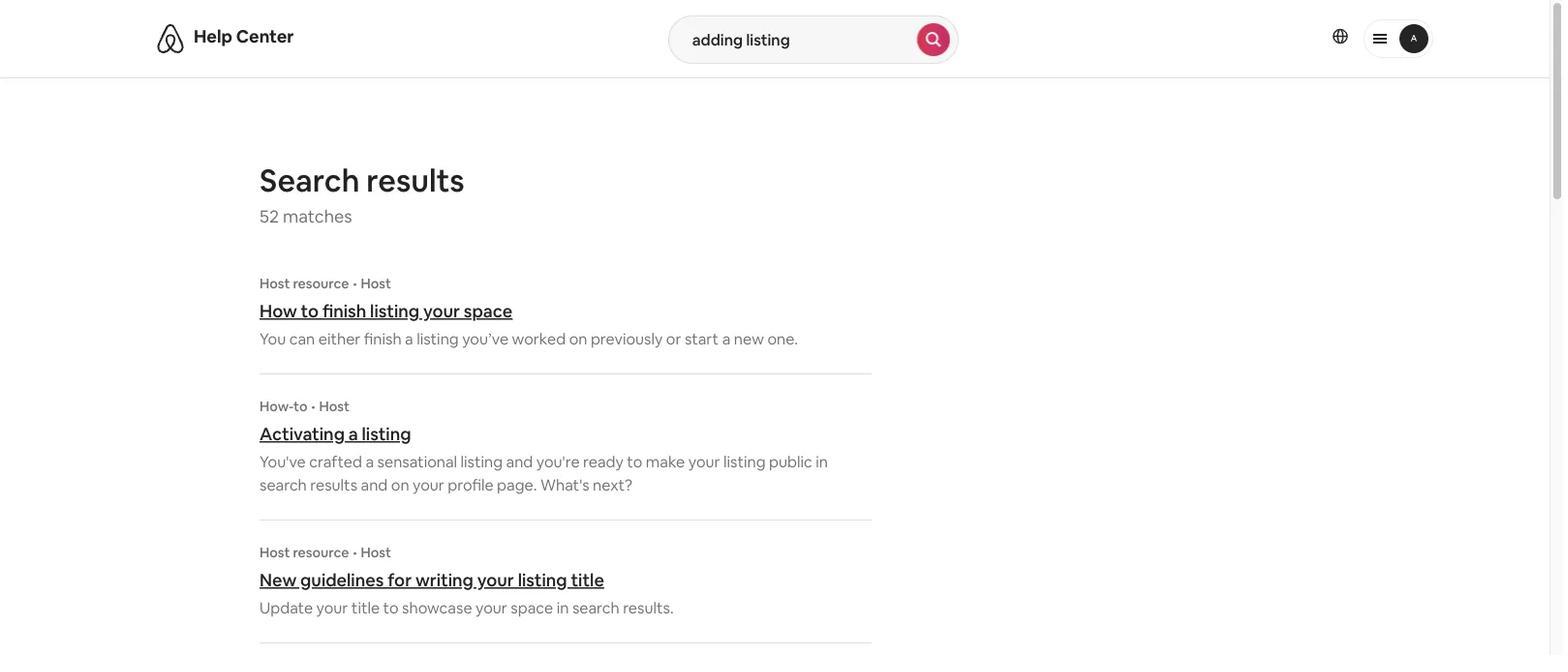 Task type: locate. For each thing, give the bounding box(es) containing it.
on
[[569, 329, 587, 349], [391, 475, 409, 495]]

None search field
[[668, 16, 959, 64]]

1 horizontal spatial in
[[816, 452, 828, 472]]

host up new at the left bottom of page
[[260, 544, 290, 562]]

• for a
[[311, 398, 315, 416]]

• inside how-to • host activating a listing you've crafted a sensational listing and you're ready to make your listing public in search results and on your profile page. what's next?
[[311, 398, 315, 416]]

you're
[[537, 452, 580, 472]]

1 vertical spatial on
[[391, 475, 409, 495]]

1 resource from the top
[[293, 275, 349, 293]]

0 vertical spatial •
[[353, 275, 357, 293]]

your
[[423, 300, 460, 323], [689, 452, 720, 472], [413, 475, 445, 495], [477, 570, 514, 592], [316, 598, 348, 618], [476, 598, 507, 618]]

worked
[[512, 329, 566, 349]]

in inside host resource • host new guidelines for writing your listing title update your title to showcase your space in search results.
[[557, 598, 569, 618]]

0 horizontal spatial and
[[361, 475, 388, 495]]

help center link
[[194, 25, 294, 48]]

in
[[816, 452, 828, 472], [557, 598, 569, 618]]

start
[[685, 329, 719, 349]]

finish right the either
[[364, 329, 402, 349]]

and up page.
[[506, 452, 533, 472]]

1 horizontal spatial search
[[572, 598, 620, 618]]

1 horizontal spatial results
[[366, 160, 465, 201]]

search down new guidelines for writing your listing title link on the bottom of the page
[[572, 598, 620, 618]]

for
[[388, 570, 412, 592]]

0 vertical spatial in
[[816, 452, 828, 472]]

host up for
[[361, 544, 391, 562]]

results
[[366, 160, 465, 201], [310, 475, 358, 495]]

how
[[260, 300, 297, 323]]

showcase
[[402, 598, 472, 618]]

how to finish listing your space element
[[260, 275, 872, 351]]

1 horizontal spatial and
[[506, 452, 533, 472]]

a
[[405, 329, 413, 349], [722, 329, 731, 349], [349, 423, 358, 446], [366, 452, 374, 472]]

title
[[571, 570, 604, 592], [352, 598, 380, 618]]

1 vertical spatial •
[[311, 398, 315, 416]]

new
[[260, 570, 297, 592]]

to up can
[[301, 300, 319, 323]]

matches
[[283, 205, 352, 228]]

host up activating
[[319, 398, 350, 416]]

1 vertical spatial search
[[572, 598, 620, 618]]

• up the either
[[353, 275, 357, 293]]

resource inside host resource • host how to finish listing your space you can either finish a listing you've worked on previously or start a new one.
[[293, 275, 349, 293]]

on inside host resource • host how to finish listing your space you can either finish a listing you've worked on previously or start a new one.
[[569, 329, 587, 349]]

on down how to finish listing your space link
[[569, 329, 587, 349]]

finish
[[323, 300, 366, 323], [364, 329, 402, 349]]

previously
[[591, 329, 663, 349]]

0 horizontal spatial on
[[391, 475, 409, 495]]

1 vertical spatial finish
[[364, 329, 402, 349]]

Search how-tos and more search field
[[669, 16, 917, 63]]

2 vertical spatial •
[[353, 544, 357, 562]]

resource up guidelines
[[293, 544, 349, 562]]

to inside host resource • host how to finish listing your space you can either finish a listing you've worked on previously or start a new one.
[[301, 300, 319, 323]]

to up activating
[[294, 398, 308, 416]]

1 vertical spatial title
[[352, 598, 380, 618]]

results inside search results 52 matches
[[366, 160, 465, 201]]

0 horizontal spatial search
[[260, 475, 307, 495]]

search down you've
[[260, 475, 307, 495]]

to
[[301, 300, 319, 323], [294, 398, 308, 416], [627, 452, 643, 472], [383, 598, 399, 618]]

results inside how-to • host activating a listing you've crafted a sensational listing and you're ready to make your listing public in search results and on your profile page. what's next?
[[310, 475, 358, 495]]

resource for to
[[293, 275, 349, 293]]

0 horizontal spatial in
[[557, 598, 569, 618]]

results.
[[623, 598, 674, 618]]

writing
[[416, 570, 474, 592]]

0 horizontal spatial results
[[310, 475, 358, 495]]

or
[[666, 329, 681, 349]]

0 vertical spatial resource
[[293, 275, 349, 293]]

host down search results 52 matches
[[361, 275, 391, 293]]

host for a
[[319, 398, 350, 416]]

resource inside host resource • host new guidelines for writing your listing title update your title to showcase your space in search results.
[[293, 544, 349, 562]]

• up guidelines
[[353, 544, 357, 562]]

•
[[353, 275, 357, 293], [311, 398, 315, 416], [353, 544, 357, 562]]

space up you've
[[464, 300, 513, 323]]

update
[[260, 598, 313, 618]]

0 vertical spatial and
[[506, 452, 533, 472]]

host inside how-to • host activating a listing you've crafted a sensational listing and you're ready to make your listing public in search results and on your profile page. what's next?
[[319, 398, 350, 416]]

ready
[[583, 452, 624, 472]]

in right public
[[816, 452, 828, 472]]

host for to
[[361, 275, 391, 293]]

1 vertical spatial in
[[557, 598, 569, 618]]

a right the either
[[405, 329, 413, 349]]

you've
[[260, 452, 306, 472]]

• inside host resource • host how to finish listing your space you can either finish a listing you've worked on previously or start a new one.
[[353, 275, 357, 293]]

• inside host resource • host new guidelines for writing your listing title update your title to showcase your space in search results.
[[353, 544, 357, 562]]

1 horizontal spatial on
[[569, 329, 587, 349]]

1 vertical spatial space
[[511, 598, 553, 618]]

1 horizontal spatial title
[[571, 570, 604, 592]]

• for guidelines
[[353, 544, 357, 562]]

listing inside host resource • host new guidelines for writing your listing title update your title to showcase your space in search results.
[[518, 570, 567, 592]]

• up activating
[[311, 398, 315, 416]]

1 vertical spatial results
[[310, 475, 358, 495]]

next?
[[593, 475, 633, 495]]

crafted
[[309, 452, 362, 472]]

1 vertical spatial resource
[[293, 544, 349, 562]]

page.
[[497, 475, 537, 495]]

how-to • host activating a listing you've crafted a sensational listing and you're ready to make your listing public in search results and on your profile page. what's next?
[[260, 398, 828, 495]]

one.
[[768, 329, 798, 349]]

profile
[[448, 475, 494, 495]]

and
[[506, 452, 533, 472], [361, 475, 388, 495]]

0 vertical spatial space
[[464, 300, 513, 323]]

space down new guidelines for writing your listing title link on the bottom of the page
[[511, 598, 553, 618]]

in down new guidelines for writing your listing title link on the bottom of the page
[[557, 598, 569, 618]]

and down "crafted"
[[361, 475, 388, 495]]

resource
[[293, 275, 349, 293], [293, 544, 349, 562]]

0 vertical spatial on
[[569, 329, 587, 349]]

• for to
[[353, 275, 357, 293]]

in inside how-to • host activating a listing you've crafted a sensational listing and you're ready to make your listing public in search results and on your profile page. what's next?
[[816, 452, 828, 472]]

space
[[464, 300, 513, 323], [511, 598, 553, 618]]

search
[[260, 475, 307, 495], [572, 598, 620, 618]]

finish up the either
[[323, 300, 366, 323]]

2 resource from the top
[[293, 544, 349, 562]]

0 vertical spatial search
[[260, 475, 307, 495]]

your inside host resource • host how to finish listing your space you can either finish a listing you've worked on previously or start a new one.
[[423, 300, 460, 323]]

to down for
[[383, 598, 399, 618]]

what's
[[540, 475, 590, 495]]

activating a listing link
[[260, 423, 872, 447]]

guidelines
[[300, 570, 384, 592]]

a left new
[[722, 329, 731, 349]]

on down sensational
[[391, 475, 409, 495]]

search inside how-to • host activating a listing you've crafted a sensational listing and you're ready to make your listing public in search results and on your profile page. what's next?
[[260, 475, 307, 495]]

0 vertical spatial finish
[[323, 300, 366, 323]]

center
[[236, 25, 294, 48]]

search inside host resource • host new guidelines for writing your listing title update your title to showcase your space in search results.
[[572, 598, 620, 618]]

listing
[[370, 300, 420, 323], [417, 329, 459, 349], [362, 423, 411, 446], [461, 452, 503, 472], [724, 452, 766, 472], [518, 570, 567, 592]]

you've
[[462, 329, 509, 349]]

host
[[260, 275, 290, 293], [361, 275, 391, 293], [319, 398, 350, 416], [260, 544, 290, 562], [361, 544, 391, 562]]

host resource • host new guidelines for writing your listing title update your title to showcase your space in search results.
[[260, 544, 674, 618]]

0 vertical spatial results
[[366, 160, 465, 201]]

resource up how
[[293, 275, 349, 293]]

1 vertical spatial and
[[361, 475, 388, 495]]



Task type: vqa. For each thing, say whether or not it's contained in the screenshot.
Things
no



Task type: describe. For each thing, give the bounding box(es) containing it.
main navigation menu image
[[1400, 24, 1429, 53]]

sensational
[[377, 452, 457, 472]]

airbnb homepage image
[[155, 23, 186, 54]]

search results 52 matches
[[260, 160, 465, 228]]

activating
[[260, 423, 345, 446]]

either
[[319, 329, 361, 349]]

public
[[769, 452, 813, 472]]

space inside host resource • host new guidelines for writing your listing title update your title to showcase your space in search results.
[[511, 598, 553, 618]]

new guidelines for writing your listing title element
[[260, 544, 872, 620]]

space inside host resource • host how to finish listing your space you can either finish a listing you've worked on previously or start a new one.
[[464, 300, 513, 323]]

0 horizontal spatial title
[[352, 598, 380, 618]]

you
[[260, 329, 286, 349]]

on inside how-to • host activating a listing you've crafted a sensational listing and you're ready to make your listing public in search results and on your profile page. what's next?
[[391, 475, 409, 495]]

activating a listing element
[[260, 398, 872, 497]]

can
[[289, 329, 315, 349]]

make
[[646, 452, 685, 472]]

a up "crafted"
[[349, 423, 358, 446]]

how-
[[260, 398, 294, 416]]

host up how
[[260, 275, 290, 293]]

to left the make
[[627, 452, 643, 472]]

0 vertical spatial title
[[571, 570, 604, 592]]

search
[[260, 160, 360, 201]]

52
[[260, 205, 279, 228]]

new guidelines for writing your listing title link
[[260, 570, 872, 593]]

help
[[194, 25, 232, 48]]

to inside host resource • host new guidelines for writing your listing title update your title to showcase your space in search results.
[[383, 598, 399, 618]]

new
[[734, 329, 764, 349]]

how to finish listing your space link
[[260, 300, 872, 324]]

resource for guidelines
[[293, 544, 349, 562]]

a right "crafted"
[[366, 452, 374, 472]]

help center
[[194, 25, 294, 48]]

host for guidelines
[[361, 544, 391, 562]]

host resource • host how to finish listing your space you can either finish a listing you've worked on previously or start a new one.
[[260, 275, 798, 349]]



